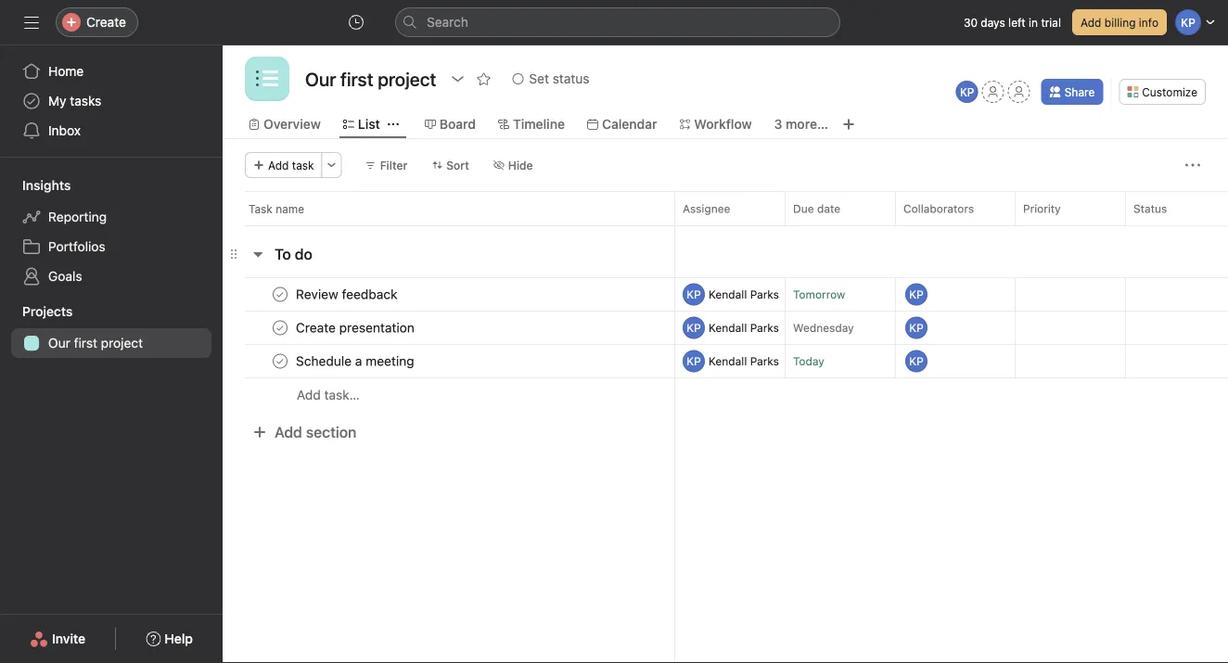 Task type: locate. For each thing, give the bounding box(es) containing it.
add
[[1081, 16, 1101, 29], [268, 159, 289, 172], [297, 387, 321, 403], [275, 423, 302, 441]]

2 vertical spatial kendall
[[709, 355, 747, 368]]

sort button
[[423, 152, 478, 178]]

tomorrow
[[793, 288, 845, 301]]

Review feedback text field
[[292, 285, 403, 304]]

hide sidebar image
[[24, 15, 39, 30]]

header to do tree grid
[[223, 276, 1228, 412]]

None text field
[[301, 62, 441, 96]]

completed image inside create presentation cell
[[269, 317, 291, 339]]

kendall
[[709, 288, 747, 301], [709, 321, 747, 334], [709, 355, 747, 368]]

1 completed checkbox from the top
[[269, 283, 291, 306]]

2 kendall parks from the top
[[709, 321, 779, 334]]

projects element
[[0, 295, 223, 362]]

help button
[[134, 622, 205, 656]]

1 kendall parks from the top
[[709, 288, 779, 301]]

1 vertical spatial parks
[[750, 321, 779, 334]]

to do button
[[275, 237, 312, 271]]

add section
[[275, 423, 357, 441]]

row
[[223, 191, 1228, 225], [245, 224, 1228, 226], [223, 276, 1228, 313], [223, 309, 1228, 346], [223, 343, 1228, 380]]

2 parks from the top
[[750, 321, 779, 334]]

task…
[[324, 387, 360, 403]]

2 completed checkbox from the top
[[269, 317, 291, 339]]

wednesday
[[793, 321, 854, 334]]

completed checkbox inside create presentation cell
[[269, 317, 291, 339]]

add inside row
[[297, 387, 321, 403]]

kendall parks for today
[[709, 355, 779, 368]]

our first project
[[48, 335, 143, 351]]

filter
[[380, 159, 407, 172]]

completed checkbox inside review feedback cell
[[269, 283, 291, 306]]

my
[[48, 93, 66, 109]]

0 vertical spatial parks
[[750, 288, 779, 301]]

2 vertical spatial parks
[[750, 355, 779, 368]]

first
[[74, 335, 97, 351]]

add left "task…"
[[297, 387, 321, 403]]

kendall parks for tomorrow
[[709, 288, 779, 301]]

calendar link
[[587, 114, 657, 134]]

info
[[1139, 16, 1159, 29]]

my tasks
[[48, 93, 101, 109]]

search button
[[395, 7, 840, 37]]

completed image for wednesday
[[269, 317, 291, 339]]

more…
[[786, 116, 828, 132]]

do
[[295, 245, 312, 263]]

inbox
[[48, 123, 81, 138]]

parks left the today
[[750, 355, 779, 368]]

set
[[529, 71, 549, 86]]

completed image down to
[[269, 283, 291, 306]]

2 completed image from the top
[[269, 317, 291, 339]]

kendall parks for wednesday
[[709, 321, 779, 334]]

list image
[[256, 68, 278, 90]]

3 more… button
[[774, 114, 828, 134]]

1 vertical spatial kendall parks
[[709, 321, 779, 334]]

portfolios link
[[11, 232, 211, 262]]

billing
[[1105, 16, 1136, 29]]

create button
[[56, 7, 138, 37]]

create
[[86, 14, 126, 30]]

add task button
[[245, 152, 322, 178]]

add task… row
[[223, 378, 1228, 412]]

1 vertical spatial completed checkbox
[[269, 317, 291, 339]]

parks
[[750, 288, 779, 301], [750, 321, 779, 334], [750, 355, 779, 368]]

board link
[[425, 114, 476, 134]]

assignee
[[683, 202, 730, 215]]

task
[[292, 159, 314, 172]]

completed checkbox up completed icon
[[269, 317, 291, 339]]

add left section
[[275, 423, 302, 441]]

task
[[249, 202, 273, 215]]

add left task
[[268, 159, 289, 172]]

0 vertical spatial completed checkbox
[[269, 283, 291, 306]]

kp inside button
[[960, 85, 974, 98]]

1 parks from the top
[[750, 288, 779, 301]]

completed image
[[269, 283, 291, 306], [269, 317, 291, 339]]

our
[[48, 335, 70, 351]]

home link
[[11, 57, 211, 86]]

kp button
[[956, 81, 978, 103]]

insights
[[22, 178, 71, 193]]

add task…
[[297, 387, 360, 403]]

portfolios
[[48, 239, 105, 254]]

add inside 'button'
[[1081, 16, 1101, 29]]

kendall parks
[[709, 288, 779, 301], [709, 321, 779, 334], [709, 355, 779, 368]]

add tab image
[[841, 117, 856, 132]]

kendall for today
[[709, 355, 747, 368]]

0 vertical spatial completed image
[[269, 283, 291, 306]]

3 parks from the top
[[750, 355, 779, 368]]

1 kendall from the top
[[709, 288, 747, 301]]

0 vertical spatial kendall
[[709, 288, 747, 301]]

0 vertical spatial kendall parks
[[709, 288, 779, 301]]

3
[[774, 116, 782, 132]]

1 vertical spatial completed image
[[269, 317, 291, 339]]

3 kendall from the top
[[709, 355, 747, 368]]

Completed checkbox
[[269, 283, 291, 306], [269, 317, 291, 339]]

completed image up completed icon
[[269, 317, 291, 339]]

row containing task name
[[223, 191, 1228, 225]]

parks left tomorrow
[[750, 288, 779, 301]]

goals
[[48, 269, 82, 284]]

parks left wednesday
[[750, 321, 779, 334]]

reporting link
[[11, 202, 211, 232]]

add left billing
[[1081, 16, 1101, 29]]

collaborators
[[903, 202, 974, 215]]

completed checkbox for tomorrow
[[269, 283, 291, 306]]

completed image for tomorrow
[[269, 283, 291, 306]]

completed image inside review feedback cell
[[269, 283, 291, 306]]

add task… button
[[297, 385, 360, 405]]

add for add task
[[268, 159, 289, 172]]

2 vertical spatial kendall parks
[[709, 355, 779, 368]]

3 kendall parks from the top
[[709, 355, 779, 368]]

parks for wednesday
[[750, 321, 779, 334]]

kp for tomorrow
[[687, 288, 701, 301]]

kp
[[960, 85, 974, 98], [687, 288, 701, 301], [687, 321, 701, 334], [687, 355, 701, 368]]

1 vertical spatial kendall
[[709, 321, 747, 334]]

insights element
[[0, 169, 223, 295]]

kp for today
[[687, 355, 701, 368]]

1 completed image from the top
[[269, 283, 291, 306]]

2 kendall from the top
[[709, 321, 747, 334]]

completed checkbox down to
[[269, 283, 291, 306]]



Task type: describe. For each thing, give the bounding box(es) containing it.
calendar
[[602, 116, 657, 132]]

due
[[793, 202, 814, 215]]

priority
[[1023, 202, 1061, 215]]

hide
[[508, 159, 533, 172]]

parks for today
[[750, 355, 779, 368]]

schedule a meeting cell
[[223, 344, 675, 378]]

add section button
[[245, 416, 364, 449]]

review feedback cell
[[223, 277, 675, 312]]

projects button
[[0, 302, 73, 321]]

search
[[427, 14, 468, 30]]

30 days left in trial
[[964, 16, 1061, 29]]

hide button
[[485, 152, 541, 178]]

completed image
[[269, 350, 291, 372]]

add to starred image
[[476, 71, 491, 86]]

to do
[[275, 245, 312, 263]]

30
[[964, 16, 978, 29]]

overview link
[[249, 114, 321, 134]]

section
[[306, 423, 357, 441]]

due date
[[793, 202, 840, 215]]

workflow link
[[679, 114, 752, 134]]

more actions image
[[1185, 158, 1200, 173]]

global element
[[0, 45, 223, 157]]

add task
[[268, 159, 314, 172]]

projects
[[22, 304, 73, 319]]

reporting
[[48, 209, 107, 224]]

days
[[981, 16, 1005, 29]]

filter button
[[357, 152, 416, 178]]

tasks
[[70, 93, 101, 109]]

invite button
[[18, 622, 98, 656]]

kendall for wednesday
[[709, 321, 747, 334]]

more actions image
[[326, 160, 337, 171]]

share
[[1065, 85, 1095, 98]]

sort
[[446, 159, 469, 172]]

date
[[817, 202, 840, 215]]

insights button
[[0, 176, 71, 195]]

list
[[358, 116, 380, 132]]

kp for wednesday
[[687, 321, 701, 334]]

project
[[101, 335, 143, 351]]

Schedule a meeting text field
[[292, 352, 420, 371]]

timeline
[[513, 116, 565, 132]]

trial
[[1041, 16, 1061, 29]]

set status
[[529, 71, 589, 86]]

history image
[[349, 15, 364, 30]]

workflow
[[694, 116, 752, 132]]

add billing info button
[[1072, 9, 1167, 35]]

home
[[48, 64, 84, 79]]

help
[[164, 631, 193, 647]]

share button
[[1041, 79, 1103, 105]]

3 more…
[[774, 116, 828, 132]]

in
[[1029, 16, 1038, 29]]

tab actions image
[[388, 119, 399, 130]]

inbox link
[[11, 116, 211, 146]]

completed checkbox for wednesday
[[269, 317, 291, 339]]

kendall for tomorrow
[[709, 288, 747, 301]]

Create presentation text field
[[292, 319, 420, 337]]

status
[[553, 71, 589, 86]]

status
[[1134, 202, 1167, 215]]

task name
[[249, 202, 304, 215]]

search list box
[[395, 7, 840, 37]]

add billing info
[[1081, 16, 1159, 29]]

Completed checkbox
[[269, 350, 291, 372]]

customize
[[1142, 85, 1198, 98]]

add for add section
[[275, 423, 302, 441]]

add for add billing info
[[1081, 16, 1101, 29]]

goals link
[[11, 262, 211, 291]]

create presentation cell
[[223, 311, 675, 345]]

board
[[440, 116, 476, 132]]

collapse task list for this section image
[[250, 247, 265, 262]]

left
[[1008, 16, 1026, 29]]

list link
[[343, 114, 380, 134]]

customize button
[[1119, 79, 1206, 105]]

set status button
[[504, 66, 598, 92]]

timeline link
[[498, 114, 565, 134]]

my tasks link
[[11, 86, 211, 116]]

to
[[275, 245, 291, 263]]

add for add task…
[[297, 387, 321, 403]]

invite
[[52, 631, 85, 647]]

our first project link
[[11, 328, 211, 358]]

show options image
[[450, 71, 465, 86]]

overview
[[263, 116, 321, 132]]

parks for tomorrow
[[750, 288, 779, 301]]

name
[[276, 202, 304, 215]]

today
[[793, 355, 824, 368]]



Task type: vqa. For each thing, say whether or not it's contained in the screenshot.
send message button
no



